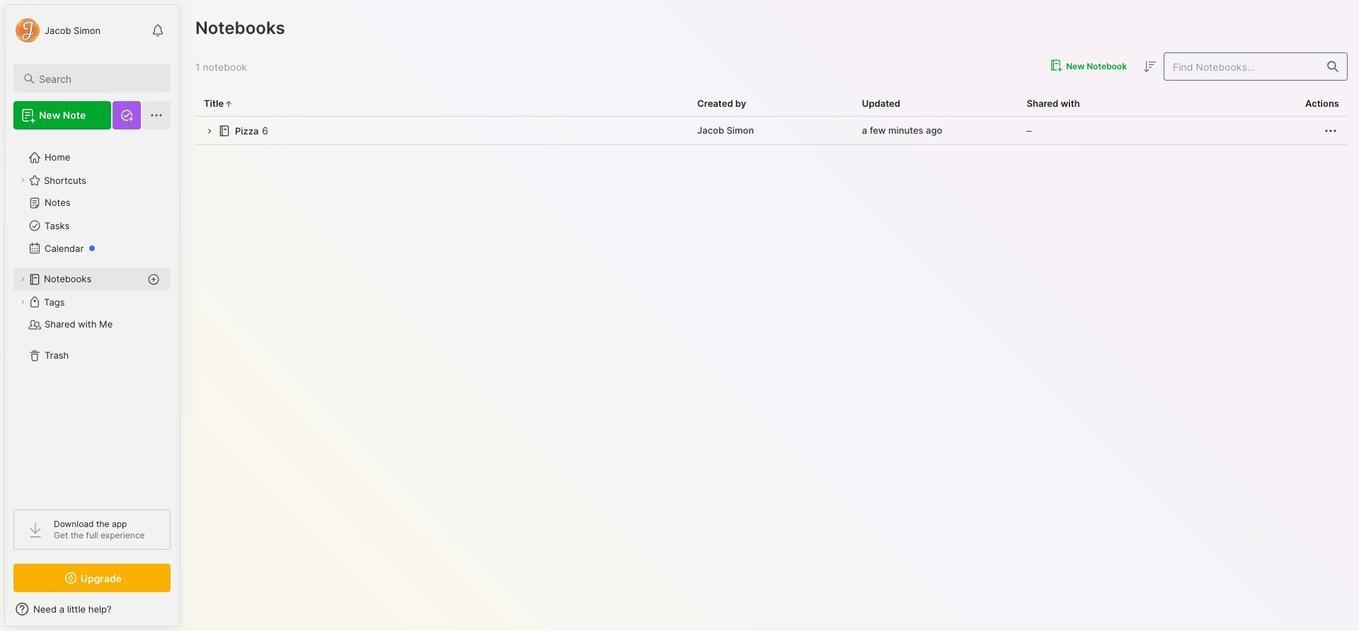 Task type: locate. For each thing, give the bounding box(es) containing it.
row
[[195, 117, 1349, 145]]

None search field
[[39, 70, 158, 87]]

sort options image
[[1142, 58, 1159, 75]]

more actions image
[[1323, 122, 1340, 139]]

WHAT'S NEW field
[[5, 599, 179, 621]]

Find Notebooks… text field
[[1165, 55, 1320, 78]]

arrow image
[[204, 126, 215, 137]]

Sort field
[[1142, 58, 1159, 75]]

More actions field
[[1323, 122, 1340, 139]]

tree
[[5, 138, 179, 497]]

tree inside 'main' element
[[5, 138, 179, 497]]



Task type: describe. For each thing, give the bounding box(es) containing it.
main element
[[0, 0, 184, 632]]

Account field
[[13, 16, 101, 45]]

click to collapse image
[[179, 606, 189, 623]]

Search text field
[[39, 72, 158, 86]]

expand tags image
[[18, 298, 27, 307]]

expand notebooks image
[[18, 276, 27, 284]]

none search field inside 'main' element
[[39, 70, 158, 87]]



Task type: vqa. For each thing, say whether or not it's contained in the screenshot.
Find Notebooks… text box at right top
yes



